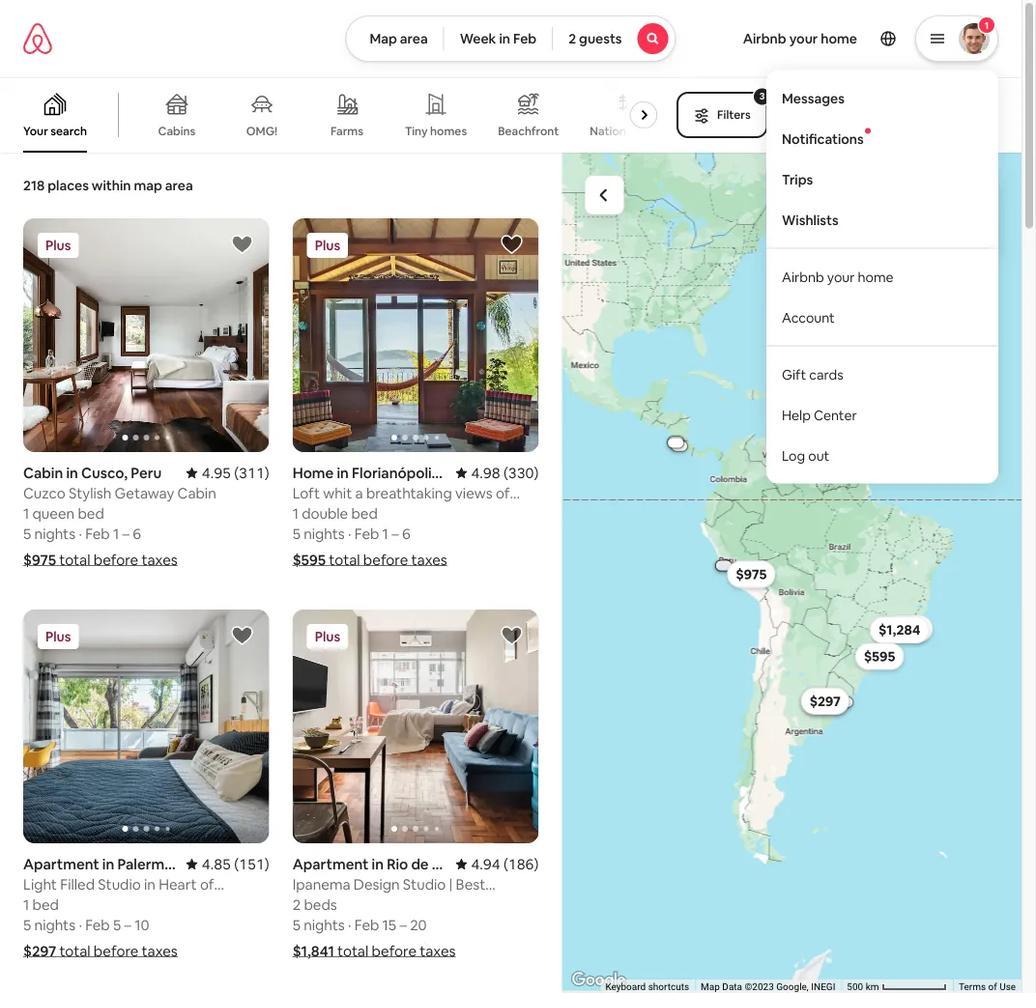 Task type: vqa. For each thing, say whether or not it's contained in the screenshot.
a
no



Task type: describe. For each thing, give the bounding box(es) containing it.
2 guests
[[569, 30, 622, 47]]

profile element
[[699, 0, 999, 484]]

2 for 2 guests
[[569, 30, 576, 47]]

bed inside 1 double bed 5 nights · feb 1 – 6 $595 total before taxes
[[351, 504, 378, 523]]

google,
[[776, 982, 809, 993]]

add to wishlist: home in florianópolis, brazil image
[[500, 233, 523, 256]]

taxes inside cabin in cusco, peru cuzco stylish getaway cabin 1 queen bed 5 nights · feb 1 – 6 $975 total before taxes
[[142, 550, 178, 569]]

before inside 1 double bed 5 nights · feb 1 – 6 $595 total before taxes
[[363, 550, 408, 569]]

map data ©2023 google, inegi
[[701, 982, 835, 993]]

nights inside cabin in cusco, peru cuzco stylish getaway cabin 1 queen bed 5 nights · feb 1 – 6 $975 total before taxes
[[34, 524, 75, 543]]

total inside button
[[842, 107, 868, 122]]

total inside cabin in cusco, peru cuzco stylish getaway cabin 1 queen bed 5 nights · feb 1 – 6 $975 total before taxes
[[59, 550, 90, 569]]

add to wishlist: apartment in palermo, argentina image
[[231, 624, 254, 648]]

– inside "1 bed 5 nights · feb 5 – 10 $297 total before taxes"
[[124, 916, 131, 935]]

(311)
[[234, 463, 269, 482]]

center
[[814, 407, 857, 424]]

wishlists
[[782, 211, 839, 229]]

$595 inside 1 double bed 5 nights · feb 1 – 6 $595 total before taxes
[[293, 550, 326, 569]]

national
[[590, 123, 635, 138]]

your search
[[23, 124, 87, 139]]

feb inside "1 bed 5 nights · feb 5 – 10 $297 total before taxes"
[[85, 916, 110, 935]]

google image
[[567, 969, 631, 994]]

gift
[[782, 366, 806, 383]]

within
[[92, 177, 131, 194]]

cusco,
[[81, 463, 128, 482]]

5 inside cabin in cusco, peru cuzco stylish getaway cabin 1 queen bed 5 nights · feb 1 – 6 $975 total before taxes
[[23, 524, 31, 543]]

google map
showing 33 stays. region
[[562, 153, 1022, 994]]

bed inside cabin in cusco, peru cuzco stylish getaway cabin 1 queen bed 5 nights · feb 1 – 6 $975 total before taxes
[[78, 504, 104, 523]]

data
[[722, 982, 742, 993]]

4.98 (330)
[[471, 463, 539, 482]]

farms
[[330, 124, 363, 139]]

trips link
[[767, 159, 999, 200]]

$531 button
[[802, 688, 849, 715]]

4.95
[[202, 463, 231, 482]]

homes
[[430, 124, 467, 139]]

airbnb your home for the bottom "airbnb your home" 'link'
[[782, 268, 894, 286]]

map
[[134, 177, 162, 194]]

$592 button
[[884, 616, 933, 643]]

500 km button
[[841, 980, 953, 994]]

cards
[[809, 366, 843, 383]]

bed inside "1 bed 5 nights · feb 5 – 10 $297 total before taxes"
[[32, 895, 59, 914]]

1 button
[[915, 15, 999, 62]]

$975 button
[[727, 561, 775, 588]]

4.85 out of 5 average rating,  151 reviews image
[[186, 855, 269, 874]]

group for 1 double bed 5 nights · feb 1 – 6 $595 total before taxes
[[293, 218, 539, 452]]

week in feb
[[460, 30, 537, 47]]

account
[[782, 309, 835, 326]]

out
[[808, 447, 830, 465]]

trips
[[782, 171, 813, 188]]

$297 inside button
[[809, 693, 840, 710]]

places
[[48, 177, 89, 194]]

1 vertical spatial airbnb your home link
[[767, 257, 999, 297]]

(186)
[[504, 855, 539, 874]]

of
[[988, 982, 997, 993]]

4.94
[[471, 855, 500, 874]]

$1,841
[[293, 942, 334, 961]]

0 horizontal spatial cabin
[[23, 463, 63, 482]]

help center
[[782, 407, 857, 424]]

airbnb for the top "airbnb your home" 'link'
[[743, 30, 786, 47]]

$1,284
[[878, 622, 920, 639]]

cuzco
[[23, 484, 65, 503]]

4.94 (186)
[[471, 855, 539, 874]]

messages link
[[767, 78, 999, 119]]

5 inside 1 double bed 5 nights · feb 1 – 6 $595 total before taxes
[[293, 524, 301, 543]]

terms of use
[[959, 982, 1016, 993]]

group for 1 bed 5 nights · feb 5 – 10 $297 total before taxes
[[23, 610, 269, 844]]

feb inside cabin in cusco, peru cuzco stylish getaway cabin 1 queen bed 5 nights · feb 1 – 6 $975 total before taxes
[[85, 524, 110, 543]]

4.85 (151)
[[202, 855, 269, 874]]

500
[[847, 982, 863, 993]]

· inside "1 bed 5 nights · feb 5 – 10 $297 total before taxes"
[[79, 916, 82, 935]]

total inside "1 bed 5 nights · feb 5 – 10 $297 total before taxes"
[[59, 942, 90, 961]]

parks
[[638, 123, 668, 138]]

week in feb button
[[443, 15, 553, 62]]

display total before taxes
[[800, 107, 940, 122]]

has notifications image
[[865, 128, 871, 134]]

1 vertical spatial cabin
[[177, 484, 216, 503]]

cabin in cusco, peru cuzco stylish getaway cabin 1 queen bed 5 nights · feb 1 – 6 $975 total before taxes
[[23, 463, 216, 569]]

beachfront
[[498, 124, 559, 139]]

0 vertical spatial airbnb your home link
[[731, 18, 869, 59]]

– inside cabin in cusco, peru cuzco stylish getaway cabin 1 queen bed 5 nights · feb 1 – 6 $975 total before taxes
[[122, 524, 129, 543]]

taxes inside 2 beds 5 nights · feb 15 – 20 $1,841 total before taxes
[[420, 942, 456, 961]]

$297 inside "1 bed 5 nights · feb 5 – 10 $297 total before taxes"
[[23, 942, 56, 961]]

1 vertical spatial home
[[858, 268, 894, 286]]

taxes inside button
[[910, 107, 940, 122]]

messages
[[782, 90, 845, 107]]

gift cards
[[782, 366, 843, 383]]

help center link
[[767, 395, 999, 436]]

tiny homes
[[405, 124, 467, 139]]

1 double bed 5 nights · feb 1 – 6 $595 total before taxes
[[293, 504, 447, 569]]

use
[[1000, 982, 1016, 993]]

gift cards link
[[767, 354, 999, 395]]

your for the bottom "airbnb your home" 'link'
[[827, 268, 855, 286]]

4.85
[[202, 855, 231, 874]]

· inside 2 beds 5 nights · feb 15 – 20 $1,841 total before taxes
[[348, 916, 351, 935]]

inegi
[[811, 982, 835, 993]]

before inside button
[[871, 107, 907, 122]]

terms of use link
[[959, 982, 1016, 993]]

log out button
[[767, 436, 999, 476]]

6 inside 1 double bed 5 nights · feb 1 – 6 $595 total before taxes
[[402, 524, 410, 543]]

1 inside 'dropdown button'
[[985, 19, 989, 31]]

log
[[782, 447, 805, 465]]

4.98 out of 5 average rating,  330 reviews image
[[456, 463, 539, 482]]

log out
[[782, 447, 830, 465]]

4.95 out of 5 average rating,  311 reviews image
[[186, 463, 269, 482]]

5 inside 2 beds 5 nights · feb 15 – 20 $1,841 total before taxes
[[293, 916, 301, 935]]

2 beds 5 nights · feb 15 – 20 $1,841 total before taxes
[[293, 895, 456, 961]]

area inside button
[[400, 30, 428, 47]]

nights inside 1 double bed 5 nights · feb 1 – 6 $595 total before taxes
[[304, 524, 345, 543]]

$257 button
[[801, 688, 849, 715]]

stylish
[[69, 484, 111, 503]]

omg!
[[246, 124, 278, 139]]

before inside cabin in cusco, peru cuzco stylish getaway cabin 1 queen bed 5 nights · feb 1 – 6 $975 total before taxes
[[94, 550, 138, 569]]

add to wishlist: cabin in cusco, peru image
[[231, 233, 254, 256]]

feb inside "button"
[[513, 30, 537, 47]]

15
[[382, 916, 396, 935]]



Task type: locate. For each thing, give the bounding box(es) containing it.
wishlists link
[[767, 200, 999, 240]]

1
[[985, 19, 989, 31], [23, 504, 29, 523], [293, 504, 299, 523], [113, 524, 119, 543], [382, 524, 388, 543], [23, 895, 29, 914]]

peru
[[131, 463, 162, 482]]

airbnb up 3
[[743, 30, 786, 47]]

$975
[[23, 550, 56, 569], [736, 566, 767, 583]]

2 6 from the left
[[402, 524, 410, 543]]

None search field
[[346, 15, 676, 62]]

national parks
[[590, 123, 668, 138]]

4.98
[[471, 463, 500, 482]]

$595 button
[[855, 643, 904, 670]]

in inside cabin in cusco, peru cuzco stylish getaway cabin 1 queen bed 5 nights · feb 1 – 6 $975 total before taxes
[[66, 463, 78, 482]]

·
[[79, 524, 82, 543], [348, 524, 351, 543], [79, 916, 82, 935], [348, 916, 351, 935]]

6
[[133, 524, 141, 543], [402, 524, 410, 543]]

1 horizontal spatial 2
[[569, 30, 576, 47]]

1 horizontal spatial map
[[701, 982, 720, 993]]

in inside "button"
[[499, 30, 510, 47]]

group for cabin in cusco, peru cuzco stylish getaway cabin 1 queen bed 5 nights · feb 1 – 6 $975 total before taxes
[[23, 218, 269, 452]]

bed
[[78, 504, 104, 523], [351, 504, 378, 523], [32, 895, 59, 914]]

map for map area
[[370, 30, 397, 47]]

1 horizontal spatial your
[[827, 268, 855, 286]]

$257
[[809, 693, 840, 710]]

2 inside 2 beds 5 nights · feb 15 – 20 $1,841 total before taxes
[[293, 895, 301, 914]]

add to wishlist: apartment in rio de janeiro, brazil image
[[500, 624, 523, 648]]

0 vertical spatial airbnb your home
[[743, 30, 857, 47]]

0 vertical spatial your
[[789, 30, 818, 47]]

help
[[782, 407, 811, 424]]

0 horizontal spatial 6
[[133, 524, 141, 543]]

4.94 out of 5 average rating,  186 reviews image
[[456, 855, 539, 874]]

total inside 2 beds 5 nights · feb 15 – 20 $1,841 total before taxes
[[337, 942, 369, 961]]

1 horizontal spatial 6
[[402, 524, 410, 543]]

terms
[[959, 982, 986, 993]]

1 vertical spatial in
[[66, 463, 78, 482]]

· inside cabin in cusco, peru cuzco stylish getaway cabin 1 queen bed 5 nights · feb 1 – 6 $975 total before taxes
[[79, 524, 82, 543]]

map left data
[[701, 982, 720, 993]]

$975 inside button
[[736, 566, 767, 583]]

0 vertical spatial in
[[499, 30, 510, 47]]

10
[[135, 916, 149, 935]]

4.95 (311)
[[202, 463, 269, 482]]

display total before taxes button
[[784, 92, 999, 138]]

airbnb your home up account
[[782, 268, 894, 286]]

218
[[23, 177, 45, 194]]

area
[[400, 30, 428, 47], [165, 177, 193, 194]]

0 horizontal spatial map
[[370, 30, 397, 47]]

· down double
[[348, 524, 351, 543]]

search
[[51, 124, 87, 139]]

2 horizontal spatial bed
[[351, 504, 378, 523]]

500 km
[[847, 982, 881, 993]]

2 guests button
[[552, 15, 676, 62]]

map area
[[370, 30, 428, 47]]

0 horizontal spatial in
[[66, 463, 78, 482]]

airbnb
[[743, 30, 786, 47], [782, 268, 824, 286]]

1 vertical spatial area
[[165, 177, 193, 194]]

1 horizontal spatial bed
[[78, 504, 104, 523]]

notifications link
[[767, 119, 999, 159]]

your up messages
[[789, 30, 818, 47]]

airbnb your home up messages
[[743, 30, 857, 47]]

before
[[871, 107, 907, 122], [94, 550, 138, 569], [363, 550, 408, 569], [94, 942, 139, 961], [372, 942, 417, 961]]

1 vertical spatial map
[[701, 982, 720, 993]]

your up account
[[827, 268, 855, 286]]

1 vertical spatial your
[[827, 268, 855, 286]]

$595
[[293, 550, 326, 569], [864, 648, 895, 666]]

beds
[[304, 895, 337, 914]]

group
[[0, 77, 668, 153], [23, 218, 269, 452], [293, 218, 539, 452], [23, 610, 269, 844], [293, 610, 539, 844]]

cabins
[[158, 124, 196, 139]]

0 vertical spatial cabin
[[23, 463, 63, 482]]

taxes inside 1 double bed 5 nights · feb 1 – 6 $595 total before taxes
[[411, 550, 447, 569]]

· left 10
[[79, 916, 82, 935]]

$1,284 button
[[870, 617, 929, 644]]

1 bed 5 nights · feb 5 – 10 $297 total before taxes
[[23, 895, 178, 961]]

1 horizontal spatial cabin
[[177, 484, 216, 503]]

filters
[[717, 107, 751, 122]]

– inside 1 double bed 5 nights · feb 1 – 6 $595 total before taxes
[[392, 524, 399, 543]]

· left 15
[[348, 916, 351, 935]]

nights down queen
[[34, 524, 75, 543]]

group for 2 beds 5 nights · feb 15 – 20 $1,841 total before taxes
[[293, 610, 539, 844]]

keyboard shortcuts button
[[605, 981, 689, 994]]

(151)
[[234, 855, 269, 874]]

account link
[[767, 297, 999, 338]]

0 vertical spatial 2
[[569, 30, 576, 47]]

display total before taxes switch
[[947, 103, 982, 127]]

2 inside 'button'
[[569, 30, 576, 47]]

taxes inside "1 bed 5 nights · feb 5 – 10 $297 total before taxes"
[[142, 942, 178, 961]]

total inside 1 double bed 5 nights · feb 1 – 6 $595 total before taxes
[[329, 550, 360, 569]]

airbnb up account
[[782, 268, 824, 286]]

map for map data ©2023 google, inegi
[[701, 982, 720, 993]]

1 inside "1 bed 5 nights · feb 5 – 10 $297 total before taxes"
[[23, 895, 29, 914]]

taxes
[[910, 107, 940, 122], [142, 550, 178, 569], [411, 550, 447, 569], [142, 942, 178, 961], [420, 942, 456, 961]]

keyboard shortcuts
[[605, 982, 689, 993]]

$592
[[892, 620, 924, 638]]

area left week
[[400, 30, 428, 47]]

map inside map area button
[[370, 30, 397, 47]]

home up messages
[[821, 30, 857, 47]]

airbnb your home for the top "airbnb your home" 'link'
[[743, 30, 857, 47]]

airbnb your home link up messages
[[731, 18, 869, 59]]

map left week
[[370, 30, 397, 47]]

nights left 10
[[34, 916, 75, 935]]

1 vertical spatial $297
[[23, 942, 56, 961]]

in right week
[[499, 30, 510, 47]]

airbnb your home link
[[731, 18, 869, 59], [767, 257, 999, 297]]

nights down double
[[304, 524, 345, 543]]

1 vertical spatial 2
[[293, 895, 301, 914]]

guests
[[579, 30, 622, 47]]

airbnb your home link down wishlists link on the right of page
[[767, 257, 999, 297]]

notifications
[[782, 130, 864, 148]]

1 horizontal spatial $297
[[809, 693, 840, 710]]

map area button
[[346, 15, 444, 62]]

3
[[760, 90, 765, 102]]

0 horizontal spatial $297
[[23, 942, 56, 961]]

0 vertical spatial airbnb
[[743, 30, 786, 47]]

filters button
[[677, 92, 768, 138]]

in up stylish
[[66, 463, 78, 482]]

1 horizontal spatial $595
[[864, 648, 895, 666]]

before inside 2 beds 5 nights · feb 15 – 20 $1,841 total before taxes
[[372, 942, 417, 961]]

0 vertical spatial $297
[[809, 693, 840, 710]]

nights down 'beds'
[[304, 916, 345, 935]]

double
[[302, 504, 348, 523]]

area right map in the left top of the page
[[165, 177, 193, 194]]

0 horizontal spatial $975
[[23, 550, 56, 569]]

before inside "1 bed 5 nights · feb 5 – 10 $297 total before taxes"
[[94, 942, 139, 961]]

$595 down $1,284 on the bottom right of the page
[[864, 648, 895, 666]]

· down stylish
[[79, 524, 82, 543]]

2 left 'beds'
[[293, 895, 301, 914]]

map
[[370, 30, 397, 47], [701, 982, 720, 993]]

0 vertical spatial map
[[370, 30, 397, 47]]

2 for 2 beds 5 nights · feb 15 – 20 $1,841 total before taxes
[[293, 895, 301, 914]]

0 vertical spatial home
[[821, 30, 857, 47]]

queen
[[32, 504, 75, 523]]

0 horizontal spatial bed
[[32, 895, 59, 914]]

tiny
[[405, 124, 428, 139]]

0 vertical spatial area
[[400, 30, 428, 47]]

cabin up cuzco
[[23, 463, 63, 482]]

©2023
[[745, 982, 774, 993]]

$531
[[811, 693, 840, 710]]

218 places within map area
[[23, 177, 193, 194]]

1 vertical spatial airbnb
[[782, 268, 824, 286]]

shortcuts
[[648, 982, 689, 993]]

–
[[122, 524, 129, 543], [392, 524, 399, 543], [124, 916, 131, 935], [400, 916, 407, 935]]

$297 button
[[801, 688, 849, 715]]

nights inside "1 bed 5 nights · feb 5 – 10 $297 total before taxes"
[[34, 916, 75, 935]]

0 horizontal spatial area
[[165, 177, 193, 194]]

cabin
[[23, 463, 63, 482], [177, 484, 216, 503]]

in for week
[[499, 30, 510, 47]]

feb inside 1 double bed 5 nights · feb 1 – 6 $595 total before taxes
[[355, 524, 379, 543]]

20
[[410, 916, 427, 935]]

nights inside 2 beds 5 nights · feb 15 – 20 $1,841 total before taxes
[[304, 916, 345, 935]]

in for cabin
[[66, 463, 78, 482]]

$595 inside button
[[864, 648, 895, 666]]

getaway
[[115, 484, 174, 503]]

home up account link
[[858, 268, 894, 286]]

0 horizontal spatial $595
[[293, 550, 326, 569]]

1 horizontal spatial $975
[[736, 566, 767, 583]]

1 horizontal spatial in
[[499, 30, 510, 47]]

total
[[842, 107, 868, 122], [59, 550, 90, 569], [329, 550, 360, 569], [59, 942, 90, 961], [337, 942, 369, 961]]

1 6 from the left
[[133, 524, 141, 543]]

$975 inside cabin in cusco, peru cuzco stylish getaway cabin 1 queen bed 5 nights · feb 1 – 6 $975 total before taxes
[[23, 550, 56, 569]]

0 horizontal spatial your
[[789, 30, 818, 47]]

1 vertical spatial airbnb your home
[[782, 268, 894, 286]]

$297
[[809, 693, 840, 710], [23, 942, 56, 961]]

2 left 'guests'
[[569, 30, 576, 47]]

group containing national parks
[[0, 77, 668, 153]]

in
[[499, 30, 510, 47], [66, 463, 78, 482]]

(330)
[[504, 463, 539, 482]]

0 horizontal spatial 2
[[293, 895, 301, 914]]

· inside 1 double bed 5 nights · feb 1 – 6 $595 total before taxes
[[348, 524, 351, 543]]

feb
[[513, 30, 537, 47], [85, 524, 110, 543], [355, 524, 379, 543], [85, 916, 110, 935], [355, 916, 379, 935]]

1 vertical spatial $595
[[864, 648, 895, 666]]

1 horizontal spatial area
[[400, 30, 428, 47]]

cabin down 4.95
[[177, 484, 216, 503]]

6 inside cabin in cusco, peru cuzco stylish getaway cabin 1 queen bed 5 nights · feb 1 – 6 $975 total before taxes
[[133, 524, 141, 543]]

your
[[23, 124, 48, 139]]

5
[[23, 524, 31, 543], [293, 524, 301, 543], [23, 916, 31, 935], [113, 916, 121, 935], [293, 916, 301, 935]]

your for the top "airbnb your home" 'link'
[[789, 30, 818, 47]]

airbnb for the bottom "airbnb your home" 'link'
[[782, 268, 824, 286]]

0 vertical spatial $595
[[293, 550, 326, 569]]

keyboard
[[605, 982, 646, 993]]

airbnb your home
[[743, 30, 857, 47], [782, 268, 894, 286]]

week
[[460, 30, 496, 47]]

feb inside 2 beds 5 nights · feb 15 – 20 $1,841 total before taxes
[[355, 916, 379, 935]]

none search field containing map area
[[346, 15, 676, 62]]

display
[[800, 107, 840, 122]]

– inside 2 beds 5 nights · feb 15 – 20 $1,841 total before taxes
[[400, 916, 407, 935]]

$595 down double
[[293, 550, 326, 569]]



